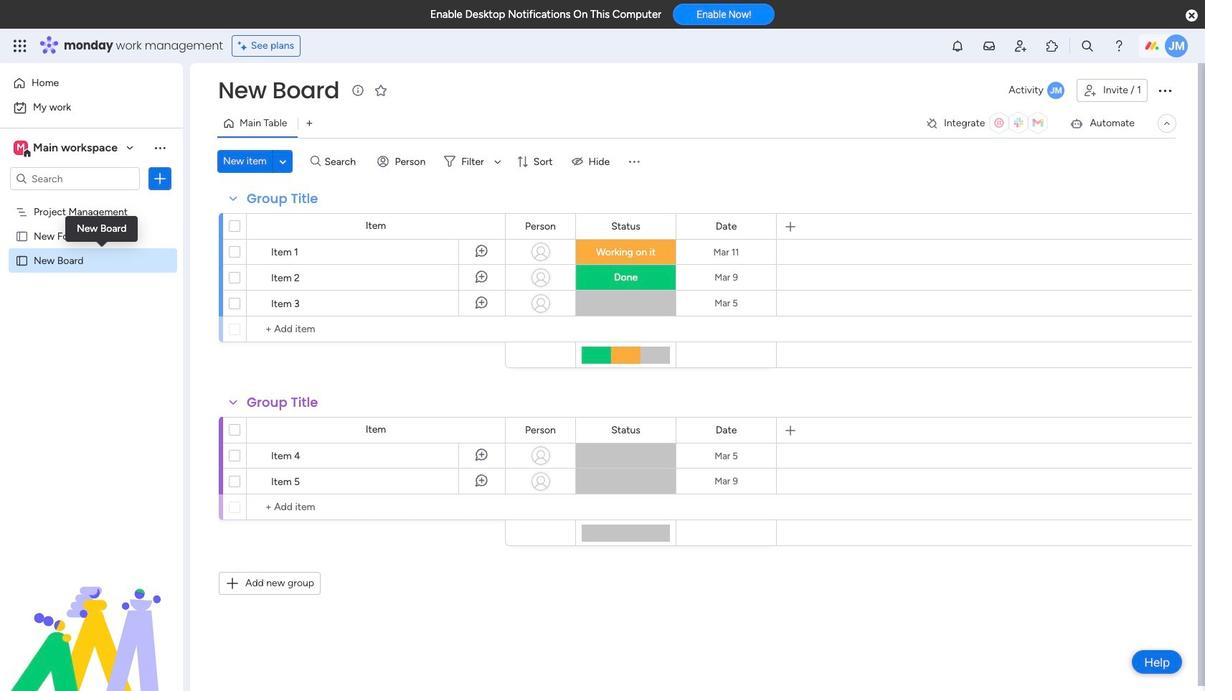 Task type: vqa. For each thing, say whether or not it's contained in the screenshot.
My
no



Task type: describe. For each thing, give the bounding box(es) containing it.
public board image
[[15, 253, 29, 267]]

0 vertical spatial option
[[9, 72, 174, 95]]

invite members image
[[1014, 39, 1029, 53]]

notifications image
[[951, 39, 965, 53]]

add to favorites image
[[374, 83, 389, 97]]

v2 search image
[[311, 153, 321, 170]]

0 horizontal spatial options image
[[153, 172, 167, 186]]

1 horizontal spatial options image
[[1157, 82, 1174, 99]]

menu image
[[627, 154, 642, 169]]

see plans image
[[238, 38, 251, 54]]

+ Add item text field
[[254, 321, 499, 338]]

Search in workspace field
[[30, 170, 120, 187]]

show board description image
[[350, 83, 367, 98]]

lottie animation element
[[0, 546, 183, 691]]

workspace selection element
[[14, 139, 120, 158]]

search everything image
[[1081, 39, 1095, 53]]

help image
[[1113, 39, 1127, 53]]

monday marketplace image
[[1046, 39, 1060, 53]]



Task type: locate. For each thing, give the bounding box(es) containing it.
workspace options image
[[153, 141, 167, 155]]

None field
[[215, 75, 343, 106], [243, 189, 322, 208], [522, 219, 560, 234], [608, 219, 644, 234], [713, 219, 741, 234], [243, 393, 322, 412], [522, 422, 560, 438], [608, 422, 644, 438], [713, 422, 741, 438], [215, 75, 343, 106], [243, 189, 322, 208], [522, 219, 560, 234], [608, 219, 644, 234], [713, 219, 741, 234], [243, 393, 322, 412], [522, 422, 560, 438], [608, 422, 644, 438], [713, 422, 741, 438]]

options image up collapse board header image
[[1157, 82, 1174, 99]]

angle down image
[[280, 156, 286, 167]]

board activity image
[[1048, 82, 1065, 99]]

options image
[[1157, 82, 1174, 99], [153, 172, 167, 186]]

collapse board header image
[[1162, 118, 1174, 129]]

jeremy miller image
[[1166, 34, 1189, 57]]

lottie animation image
[[0, 546, 183, 691]]

update feed image
[[983, 39, 997, 53]]

1 vertical spatial options image
[[153, 172, 167, 186]]

0 vertical spatial options image
[[1157, 82, 1174, 99]]

dapulse close image
[[1187, 9, 1199, 23]]

arrow down image
[[489, 153, 507, 170]]

select product image
[[13, 39, 27, 53]]

+ Add item text field
[[254, 499, 499, 516]]

options image down the workspace options icon
[[153, 172, 167, 186]]

add view image
[[307, 118, 313, 129]]

1 vertical spatial option
[[9, 96, 174, 119]]

public board image
[[15, 229, 29, 243]]

Search field
[[321, 151, 364, 172]]

2 vertical spatial option
[[0, 198, 183, 201]]

option
[[9, 72, 174, 95], [9, 96, 174, 119], [0, 198, 183, 201]]

list box
[[0, 196, 183, 466]]

workspace image
[[14, 140, 28, 156]]



